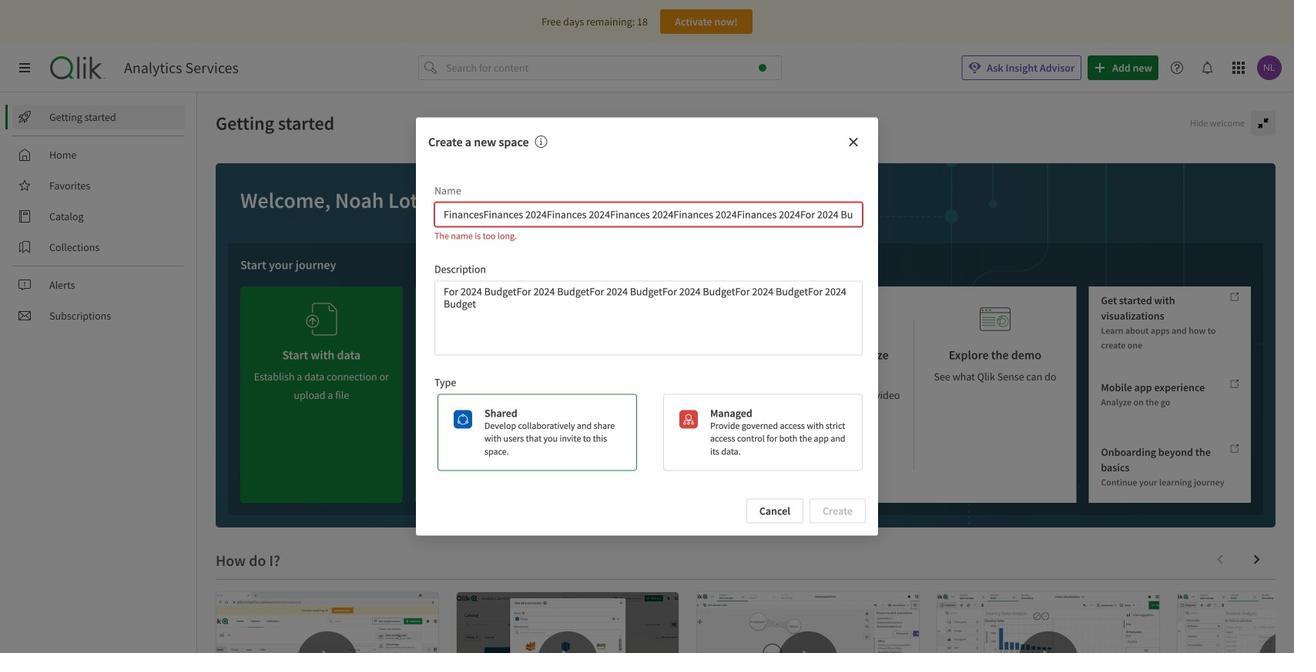 Task type: describe. For each thing, give the bounding box(es) containing it.
analytics services element
[[124, 59, 239, 77]]

close image
[[848, 136, 860, 148]]



Task type: locate. For each thing, give the bounding box(es) containing it.
main content
[[197, 92, 1295, 653]]

hide welcome image
[[1258, 117, 1270, 129]]

None text field
[[435, 202, 863, 227], [435, 281, 863, 355], [435, 202, 863, 227], [435, 281, 863, 355]]

close sidebar menu image
[[18, 62, 31, 74]]

dialog
[[416, 117, 878, 536]]

invite users image
[[481, 293, 512, 334]]

home badge image
[[759, 64, 767, 72]]

analyze sample data image
[[655, 299, 686, 340]]

explore the demo image
[[980, 299, 1011, 340]]

option group
[[432, 394, 863, 471]]

navigation pane element
[[0, 99, 196, 334]]



Task type: vqa. For each thing, say whether or not it's contained in the screenshot.
Field inside Filters region
no



